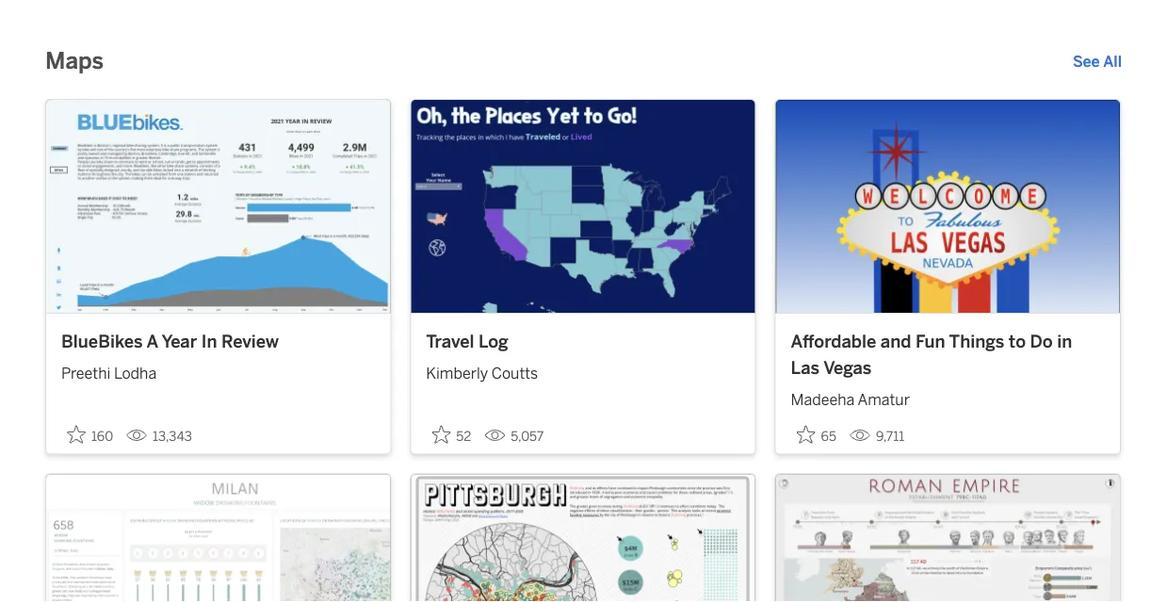 Task type: vqa. For each thing, say whether or not it's contained in the screenshot.
salesforce logo
no



Task type: locate. For each thing, give the bounding box(es) containing it.
log
[[479, 332, 509, 353]]

add favorite button for bluebikes a year in review
[[61, 420, 119, 451]]

a
[[147, 332, 158, 353]]

do
[[1030, 332, 1053, 353]]

bluebikes
[[61, 332, 143, 353]]

add favorite button containing 160
[[61, 420, 119, 451]]

travel log link
[[426, 330, 740, 355]]

0 horizontal spatial add favorite button
[[61, 420, 119, 451]]

fun
[[916, 332, 946, 353]]

things
[[949, 332, 1005, 353]]

add favorite button containing 65
[[791, 420, 842, 451]]

9,711 views element
[[842, 422, 912, 452]]

preethi lodha
[[61, 365, 157, 383]]

workbook thumbnail image
[[46, 100, 390, 314], [411, 100, 755, 314], [776, 100, 1120, 314], [46, 475, 390, 602], [411, 475, 755, 602], [776, 475, 1120, 602]]

add favorite button for affordable and fun things to do in las vegas
[[791, 420, 842, 451]]

see
[[1073, 53, 1100, 70]]

madeeha amatur
[[791, 391, 910, 409]]

see all
[[1073, 53, 1122, 70]]

and
[[881, 332, 912, 353]]

bluebikes a year in review
[[61, 332, 279, 353]]

add favorite button down the madeeha
[[791, 420, 842, 451]]

13,343 views element
[[119, 422, 200, 452]]

affordable
[[791, 332, 877, 353]]

year
[[162, 332, 197, 353]]

5,057 views element
[[477, 422, 551, 452]]

preethi
[[61, 365, 111, 383]]

travel log
[[426, 332, 509, 353]]

2 add favorite button from the left
[[791, 420, 842, 451]]

1 add favorite button from the left
[[61, 420, 119, 451]]

add favorite button down preethi
[[61, 420, 119, 451]]

5,057
[[511, 429, 544, 445]]

preethi lodha link
[[61, 355, 375, 386]]

52
[[456, 429, 471, 445]]

bluebikes a year in review link
[[61, 330, 375, 355]]

las
[[791, 358, 820, 378]]

see all maps element
[[1073, 50, 1122, 73]]

Add Favorite button
[[61, 420, 119, 451], [791, 420, 842, 451]]

65
[[821, 429, 837, 445]]

madeeha
[[791, 391, 855, 409]]

coutts
[[492, 365, 538, 383]]

1 horizontal spatial add favorite button
[[791, 420, 842, 451]]



Task type: describe. For each thing, give the bounding box(es) containing it.
travel
[[426, 332, 474, 353]]

to
[[1009, 332, 1026, 353]]

Add Favorite button
[[426, 420, 477, 451]]

all
[[1104, 53, 1122, 70]]

vegas
[[824, 358, 872, 378]]

madeeha amatur link
[[791, 381, 1105, 411]]

kimberly coutts link
[[426, 355, 740, 386]]

maps heading
[[45, 46, 104, 77]]

review
[[221, 332, 279, 353]]

amatur
[[858, 391, 910, 409]]

affordable and fun things to do in las vegas
[[791, 332, 1073, 378]]

13,343
[[153, 429, 192, 445]]

in
[[201, 332, 217, 353]]

maps
[[45, 48, 104, 75]]

affordable and fun things to do in las vegas link
[[791, 330, 1105, 381]]

lodha
[[114, 365, 157, 383]]

see all link
[[1073, 50, 1122, 73]]

kimberly coutts
[[426, 365, 538, 383]]

in
[[1057, 332, 1073, 353]]

9,711
[[876, 429, 905, 445]]

kimberly
[[426, 365, 488, 383]]

160
[[91, 429, 113, 445]]



